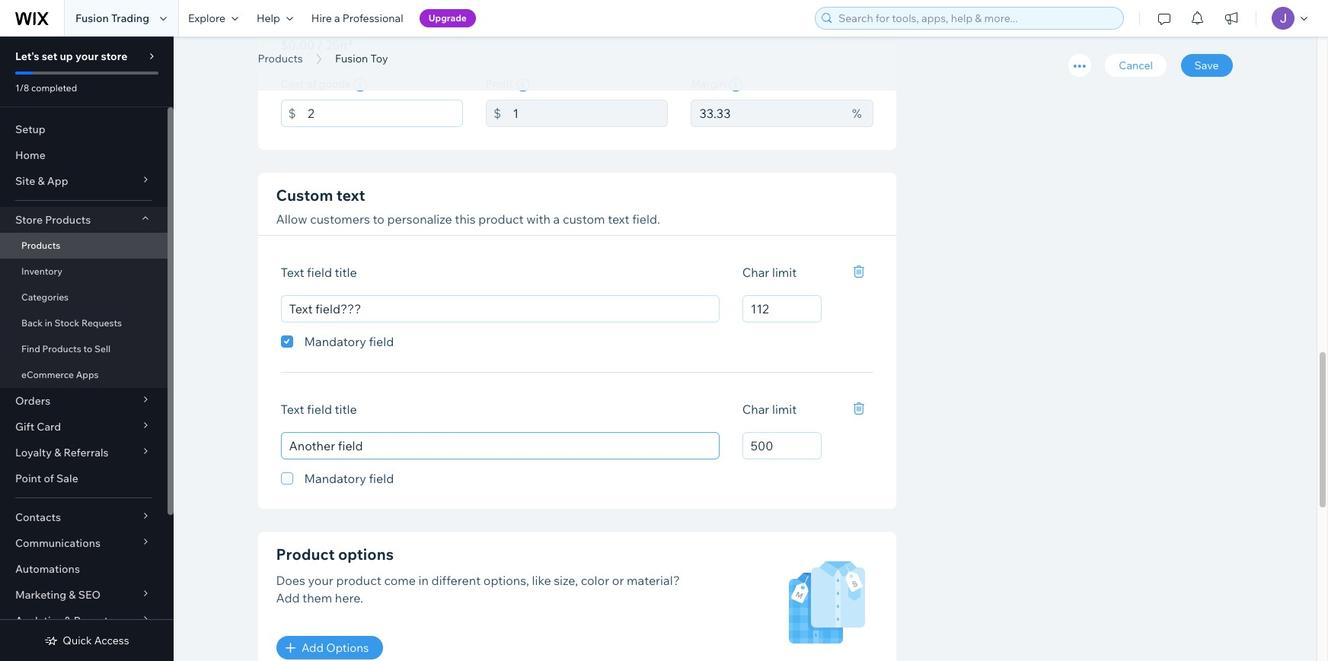 Task type: describe. For each thing, give the bounding box(es) containing it.
analytics
[[15, 615, 62, 628]]

& for marketing
[[69, 589, 76, 602]]

store
[[101, 50, 127, 63]]

1 horizontal spatial text
[[608, 212, 630, 227]]

allow
[[276, 212, 307, 227]]

mandatory field for e.g., "what would you like engraved on your watch?" text box
[[304, 335, 394, 350]]

marketing & seo
[[15, 589, 101, 602]]

mandatory field for e.g., "what would you like engraved on your watch?" text field
[[304, 472, 394, 487]]

in inside sidebar element
[[45, 318, 52, 329]]

of for sale
[[44, 472, 54, 486]]

back in stock requests link
[[0, 311, 168, 337]]

like
[[532, 574, 551, 589]]

home link
[[0, 142, 168, 168]]

add options button
[[276, 637, 383, 661]]

analytics & reports button
[[0, 609, 168, 634]]

2 $ from the left
[[494, 106, 501, 121]]

char limit for e.g., "what would you like engraved on your watch?" text field
[[742, 403, 797, 418]]

loyalty & referrals button
[[0, 440, 168, 466]]

contacts button
[[0, 505, 168, 531]]

save
[[1195, 59, 1219, 72]]

limit for e.g., "what would you like engraved on your watch?" text box
[[772, 265, 797, 281]]

title for e.g., "what would you like engraved on your watch?" text field
[[335, 403, 357, 418]]

cost
[[281, 77, 304, 91]]

hire
[[311, 11, 332, 25]]

to inside sidebar element
[[83, 344, 92, 355]]

them
[[302, 591, 332, 606]]

in inside does your product come in different options, like size, color or material? add them here.
[[419, 574, 429, 589]]

product
[[276, 546, 335, 565]]

stock
[[55, 318, 79, 329]]

orders button
[[0, 388, 168, 414]]

home
[[15, 149, 46, 162]]

automations
[[15, 563, 80, 577]]

info tooltip image
[[516, 79, 530, 92]]

explore
[[188, 11, 225, 25]]

options
[[326, 642, 369, 656]]

reports
[[74, 615, 114, 628]]

or
[[612, 574, 624, 589]]

1 $ from the left
[[288, 106, 296, 121]]

loyalty & referrals
[[15, 446, 109, 460]]

ecommerce apps link
[[0, 363, 168, 388]]

a inside custom text allow customers to personalize this product with a custom text field.
[[553, 212, 560, 227]]

fusion toy up goods
[[335, 52, 388, 66]]

come
[[384, 574, 416, 589]]

categories link
[[0, 285, 168, 311]]

profit
[[486, 77, 513, 91]]

delete icon image for e.g., "what would you like engraved on your watch?" text box
[[854, 266, 864, 278]]

sale
[[56, 472, 78, 486]]

mandatory for e.g., "what would you like engraved on your watch?" text box
[[304, 335, 366, 350]]

goods
[[319, 77, 350, 91]]

fusion left trading
[[75, 11, 109, 25]]

back in stock requests
[[21, 318, 122, 329]]

sidebar element
[[0, 37, 174, 662]]

inventory
[[21, 266, 62, 277]]

products link inside the fusion toy form
[[250, 51, 310, 66]]

options,
[[484, 574, 529, 589]]

sell
[[94, 344, 111, 355]]

hire a professional link
[[302, 0, 413, 37]]

your inside sidebar element
[[75, 50, 98, 63]]

field.
[[632, 212, 660, 227]]

1/8
[[15, 82, 29, 94]]

& for site
[[38, 174, 45, 188]]

set
[[42, 50, 57, 63]]

hire a professional
[[311, 11, 403, 25]]

point of sale
[[15, 472, 78, 486]]

app
[[47, 174, 68, 188]]

let's set up your store
[[15, 50, 127, 63]]

marketing
[[15, 589, 66, 602]]

with
[[527, 212, 551, 227]]

& for analytics
[[64, 615, 71, 628]]

mandatory for e.g., "what would you like engraved on your watch?" text field
[[304, 472, 366, 487]]

custom
[[563, 212, 605, 227]]

contacts
[[15, 511, 61, 525]]

cost of goods
[[281, 77, 350, 91]]

quick access button
[[44, 634, 129, 648]]

product options
[[276, 546, 394, 565]]

automations link
[[0, 557, 168, 583]]

up
[[60, 50, 73, 63]]

/
[[317, 37, 323, 53]]

this
[[455, 212, 476, 227]]

marketing & seo button
[[0, 583, 168, 609]]

cancel
[[1119, 59, 1153, 72]]

text for e.g., "what would you like engraved on your watch?" text box
[[281, 265, 304, 281]]

& for loyalty
[[54, 446, 61, 460]]

point of sale link
[[0, 466, 168, 492]]

store products
[[15, 213, 91, 227]]

store
[[15, 213, 43, 227]]

fusion up goods
[[335, 52, 368, 66]]

char for e.g., "what would you like engraved on your watch?" text field
[[742, 403, 770, 418]]

your inside does your product come in different options, like size, color or material? add them here.
[[308, 574, 333, 589]]

customers
[[310, 212, 370, 227]]

orders
[[15, 395, 50, 408]]

products inside store products dropdown button
[[45, 213, 91, 227]]

point
[[15, 472, 41, 486]]

%
[[852, 106, 862, 121]]

text field title for e.g., "what would you like engraved on your watch?" text box
[[281, 265, 357, 281]]

delete icon image for e.g., "what would you like engraved on your watch?" text field
[[854, 403, 864, 415]]



Task type: vqa. For each thing, say whether or not it's contained in the screenshot.
Reports
yes



Task type: locate. For each thing, give the bounding box(es) containing it.
site
[[15, 174, 35, 188]]

setup link
[[0, 117, 168, 142]]

$
[[288, 106, 296, 121], [494, 106, 501, 121]]

0 vertical spatial add
[[276, 591, 300, 606]]

1 vertical spatial to
[[83, 344, 92, 355]]

requests
[[82, 318, 122, 329]]

Search for tools, apps, help & more... field
[[834, 8, 1119, 29]]

2 title from the top
[[335, 403, 357, 418]]

color
[[581, 574, 609, 589]]

products link inside sidebar element
[[0, 233, 168, 259]]

add options
[[302, 642, 369, 656]]

communications button
[[0, 531, 168, 557]]

find products to sell
[[21, 344, 111, 355]]

& right site
[[38, 174, 45, 188]]

2 text from the top
[[281, 403, 304, 418]]

2 info tooltip image from the left
[[729, 79, 743, 92]]

apps
[[76, 369, 99, 381]]

plus xs image
[[286, 645, 295, 654]]

card
[[37, 420, 61, 434]]

to left sell
[[83, 344, 92, 355]]

1 vertical spatial products link
[[0, 233, 168, 259]]

add inside button
[[302, 642, 324, 656]]

help
[[257, 11, 280, 25]]

$ down profit
[[494, 106, 501, 121]]

products link up the cost
[[250, 51, 310, 66]]

product right this
[[479, 212, 524, 227]]

gift card button
[[0, 414, 168, 440]]

access
[[94, 634, 129, 648]]

here.
[[335, 591, 363, 606]]

margin
[[691, 77, 726, 91]]

of for goods
[[306, 77, 316, 91]]

let's
[[15, 50, 39, 63]]

info tooltip image for cost of goods
[[353, 79, 367, 92]]

add down does
[[276, 591, 300, 606]]

to right customers
[[373, 212, 385, 227]]

2 text field title from the top
[[281, 403, 357, 418]]

1 title from the top
[[335, 265, 357, 281]]

0 horizontal spatial info tooltip image
[[353, 79, 367, 92]]

a
[[334, 11, 340, 25], [553, 212, 560, 227]]

mandatory
[[304, 335, 366, 350], [304, 472, 366, 487]]

0 horizontal spatial in
[[45, 318, 52, 329]]

0 vertical spatial text
[[337, 186, 365, 205]]

1 delete icon image from the top
[[854, 266, 864, 278]]

custom text allow customers to personalize this product with a custom text field.
[[276, 186, 660, 227]]

0 vertical spatial product
[[479, 212, 524, 227]]

char
[[742, 265, 770, 281], [742, 403, 770, 418]]

0 horizontal spatial $
[[288, 106, 296, 121]]

info tooltip image right margin
[[729, 79, 743, 92]]

completed
[[31, 82, 77, 94]]

1 horizontal spatial of
[[306, 77, 316, 91]]

1 horizontal spatial in
[[419, 574, 429, 589]]

size,
[[554, 574, 578, 589]]

0 vertical spatial mandatory
[[304, 335, 366, 350]]

0 vertical spatial text
[[281, 265, 304, 281]]

1 vertical spatial add
[[302, 642, 324, 656]]

2 delete icon image from the top
[[854, 403, 864, 415]]

0 vertical spatial mandatory field
[[304, 335, 394, 350]]

products inside the fusion toy form
[[258, 52, 303, 66]]

2 limit from the top
[[772, 403, 797, 418]]

loyalty
[[15, 446, 52, 460]]

product up here. at the left of the page
[[336, 574, 382, 589]]

& up quick
[[64, 615, 71, 628]]

char limit
[[742, 265, 797, 281], [742, 403, 797, 418]]

2 mandatory from the top
[[304, 472, 366, 487]]

of
[[306, 77, 316, 91], [44, 472, 54, 486]]

1 vertical spatial of
[[44, 472, 54, 486]]

ecommerce
[[21, 369, 74, 381]]

setup
[[15, 123, 46, 136]]

1 char from the top
[[742, 265, 770, 281]]

0 horizontal spatial products link
[[0, 233, 168, 259]]

text
[[337, 186, 365, 205], [608, 212, 630, 227]]

1 horizontal spatial $
[[494, 106, 501, 121]]

1 horizontal spatial your
[[308, 574, 333, 589]]

upgrade
[[429, 12, 467, 24]]

1 horizontal spatial products link
[[250, 51, 310, 66]]

add right plus xs image
[[302, 642, 324, 656]]

0 horizontal spatial of
[[44, 472, 54, 486]]

analytics & reports
[[15, 615, 114, 628]]

a right the hire
[[334, 11, 340, 25]]

1 vertical spatial product
[[336, 574, 382, 589]]

0 horizontal spatial add
[[276, 591, 300, 606]]

1 vertical spatial delete icon image
[[854, 403, 864, 415]]

categories
[[21, 292, 69, 303]]

of inside the fusion toy form
[[306, 77, 316, 91]]

save button
[[1181, 54, 1233, 77]]

ecommerce apps
[[21, 369, 99, 381]]

1 horizontal spatial to
[[373, 212, 385, 227]]

info tooltip image
[[353, 79, 367, 92], [729, 79, 743, 92]]

$0.00
[[281, 37, 315, 53]]

0 vertical spatial char limit
[[742, 265, 797, 281]]

1 info tooltip image from the left
[[353, 79, 367, 92]]

1 horizontal spatial a
[[553, 212, 560, 227]]

e.g., "What would you like engraved on your watch?" text field
[[281, 296, 720, 323]]

to
[[373, 212, 385, 227], [83, 344, 92, 355]]

cancel button
[[1105, 54, 1167, 77]]

products up ecommerce apps
[[42, 344, 81, 355]]

1 horizontal spatial product
[[479, 212, 524, 227]]

text field title for e.g., "what would you like engraved on your watch?" text field
[[281, 403, 357, 418]]

1 vertical spatial text
[[281, 403, 304, 418]]

options
[[338, 546, 394, 565]]

None number field
[[742, 296, 822, 323], [742, 433, 822, 460], [742, 296, 822, 323], [742, 433, 822, 460]]

products inside find products to sell link
[[42, 344, 81, 355]]

1 mandatory field from the top
[[304, 335, 394, 350]]

0 vertical spatial limit
[[772, 265, 797, 281]]

product inside custom text allow customers to personalize this product with a custom text field.
[[479, 212, 524, 227]]

1 vertical spatial a
[[553, 212, 560, 227]]

1 char limit from the top
[[742, 265, 797, 281]]

find
[[21, 344, 40, 355]]

char for e.g., "what would you like engraved on your watch?" text box
[[742, 265, 770, 281]]

0 vertical spatial delete icon image
[[854, 266, 864, 278]]

to inside custom text allow customers to personalize this product with a custom text field.
[[373, 212, 385, 227]]

gift
[[15, 420, 34, 434]]

0 vertical spatial of
[[306, 77, 316, 91]]

2 mandatory field from the top
[[304, 472, 394, 487]]

in right back
[[45, 318, 52, 329]]

title
[[335, 265, 357, 281], [335, 403, 357, 418]]

1 vertical spatial char limit
[[742, 403, 797, 418]]

2 char from the top
[[742, 403, 770, 418]]

fusion toy form
[[174, 0, 1328, 662]]

0 vertical spatial char
[[742, 265, 770, 281]]

1 text from the top
[[281, 265, 304, 281]]

1 vertical spatial title
[[335, 403, 357, 418]]

1 vertical spatial mandatory
[[304, 472, 366, 487]]

2 char limit from the top
[[742, 403, 797, 418]]

your right up
[[75, 50, 98, 63]]

& left seo
[[69, 589, 76, 602]]

product inside does your product come in different options, like size, color or material? add them here.
[[336, 574, 382, 589]]

fusion toy down the hire
[[258, 33, 398, 67]]

of left sale
[[44, 472, 54, 486]]

1 limit from the top
[[772, 265, 797, 281]]

None text field
[[308, 100, 463, 127], [513, 100, 668, 127], [691, 100, 845, 127], [308, 100, 463, 127], [513, 100, 668, 127], [691, 100, 845, 127]]

products up inventory
[[21, 240, 60, 251]]

material?
[[627, 574, 680, 589]]

fusion trading
[[75, 11, 149, 25]]

upgrade button
[[419, 9, 476, 27]]

toy
[[351, 33, 398, 67], [371, 52, 388, 66]]

text left field.
[[608, 212, 630, 227]]

does
[[276, 574, 305, 589]]

info tooltip image right goods
[[353, 79, 367, 92]]

quick
[[63, 634, 92, 648]]

1 vertical spatial char
[[742, 403, 770, 418]]

trading
[[111, 11, 149, 25]]

1 horizontal spatial info tooltip image
[[729, 79, 743, 92]]

store products button
[[0, 207, 168, 233]]

products
[[258, 52, 303, 66], [45, 213, 91, 227], [21, 240, 60, 251], [42, 344, 81, 355]]

0 vertical spatial to
[[373, 212, 385, 227]]

0 horizontal spatial to
[[83, 344, 92, 355]]

site & app button
[[0, 168, 168, 194]]

text up customers
[[337, 186, 365, 205]]

referrals
[[64, 446, 109, 460]]

char limit for e.g., "what would you like engraved on your watch?" text box
[[742, 265, 797, 281]]

0 vertical spatial text field title
[[281, 265, 357, 281]]

fusion up the cost
[[258, 33, 345, 67]]

gift card
[[15, 420, 61, 434]]

add inside does your product come in different options, like size, color or material? add them here.
[[276, 591, 300, 606]]

e.g., "What would you like engraved on your watch?" text field
[[281, 433, 720, 460]]

& right loyalty
[[54, 446, 61, 460]]

quick access
[[63, 634, 129, 648]]

products right store in the top of the page
[[45, 213, 91, 227]]

info tooltip image for margin
[[729, 79, 743, 92]]

limit for e.g., "what would you like engraved on your watch?" text field
[[772, 403, 797, 418]]

of right the cost
[[306, 77, 316, 91]]

0 horizontal spatial your
[[75, 50, 98, 63]]

25ft²
[[326, 37, 353, 53]]

help button
[[248, 0, 302, 37]]

fusion toy
[[258, 33, 398, 67], [335, 52, 388, 66]]

0 vertical spatial in
[[45, 318, 52, 329]]

0 vertical spatial a
[[334, 11, 340, 25]]

$ down the cost
[[288, 106, 296, 121]]

text for e.g., "what would you like engraved on your watch?" text field
[[281, 403, 304, 418]]

text
[[281, 265, 304, 281], [281, 403, 304, 418]]

1 vertical spatial your
[[308, 574, 333, 589]]

products link down store products
[[0, 233, 168, 259]]

text field title
[[281, 265, 357, 281], [281, 403, 357, 418]]

in right come
[[419, 574, 429, 589]]

0 vertical spatial your
[[75, 50, 98, 63]]

1 vertical spatial text field title
[[281, 403, 357, 418]]

1 vertical spatial text
[[608, 212, 630, 227]]

1 mandatory from the top
[[304, 335, 366, 350]]

in
[[45, 318, 52, 329], [419, 574, 429, 589]]

personalize
[[387, 212, 452, 227]]

back
[[21, 318, 43, 329]]

add
[[276, 591, 300, 606], [302, 642, 324, 656]]

products up the cost
[[258, 52, 303, 66]]

1 vertical spatial in
[[419, 574, 429, 589]]

delete icon image
[[854, 266, 864, 278], [854, 403, 864, 415]]

different
[[432, 574, 481, 589]]

0 horizontal spatial a
[[334, 11, 340, 25]]

0 vertical spatial products link
[[250, 51, 310, 66]]

1 vertical spatial mandatory field
[[304, 472, 394, 487]]

1 text field title from the top
[[281, 265, 357, 281]]

1 vertical spatial limit
[[772, 403, 797, 418]]

your up the them
[[308, 574, 333, 589]]

find products to sell link
[[0, 337, 168, 363]]

title for e.g., "what would you like engraved on your watch?" text box
[[335, 265, 357, 281]]

0 horizontal spatial product
[[336, 574, 382, 589]]

a right with
[[553, 212, 560, 227]]

seo
[[78, 589, 101, 602]]

of inside sidebar element
[[44, 472, 54, 486]]

0 vertical spatial title
[[335, 265, 357, 281]]

1/8 completed
[[15, 82, 77, 94]]

1 horizontal spatial add
[[302, 642, 324, 656]]

0 horizontal spatial text
[[337, 186, 365, 205]]

your
[[75, 50, 98, 63], [308, 574, 333, 589]]



